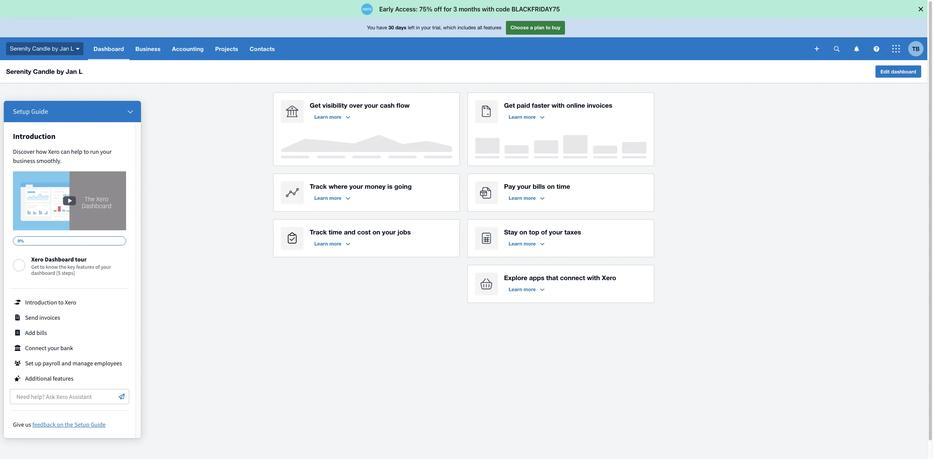 Task type: describe. For each thing, give the bounding box(es) containing it.
learn more for where
[[314, 195, 341, 201]]

jan inside popup button
[[60, 45, 69, 52]]

learn for where
[[314, 195, 328, 201]]

banking icon image
[[281, 100, 304, 123]]

edit
[[880, 69, 890, 75]]

svg image inside the serenity candle by jan l popup button
[[76, 48, 79, 50]]

taxes
[[564, 228, 581, 236]]

explore apps that connect with xero
[[504, 274, 616, 282]]

cash
[[380, 101, 395, 109]]

over
[[349, 101, 363, 109]]

bills
[[533, 183, 545, 191]]

buy
[[552, 24, 560, 31]]

tb
[[912, 45, 920, 52]]

you have 30 days left in your trial, which includes all features
[[367, 24, 501, 31]]

projects
[[215, 45, 238, 52]]

1 horizontal spatial svg image
[[854, 46, 859, 52]]

learn more button for time
[[310, 238, 355, 250]]

and
[[344, 228, 355, 236]]

projects button
[[209, 37, 244, 60]]

in
[[416, 25, 420, 31]]

bills icon image
[[475, 181, 498, 204]]

l inside the serenity candle by jan l popup button
[[71, 45, 74, 52]]

your inside you have 30 days left in your trial, which includes all features
[[421, 25, 431, 31]]

1 vertical spatial time
[[329, 228, 342, 236]]

accounting
[[172, 45, 204, 52]]

dashboard link
[[88, 37, 130, 60]]

learn for visibility
[[314, 114, 328, 120]]

stay
[[504, 228, 518, 236]]

accounting button
[[166, 37, 209, 60]]

1 vertical spatial l
[[79, 67, 83, 75]]

1 horizontal spatial svg image
[[834, 46, 840, 52]]

dashboard
[[891, 69, 916, 75]]

that
[[546, 274, 558, 282]]

includes
[[458, 25, 476, 31]]

edit dashboard button
[[876, 66, 921, 78]]

learn more button for paid
[[504, 111, 549, 123]]

learn for paid
[[509, 114, 522, 120]]

learn more for visibility
[[314, 114, 341, 120]]

invoices icon image
[[475, 100, 498, 123]]

pay your bills on time
[[504, 183, 570, 191]]

going
[[394, 183, 412, 191]]

edit dashboard
[[880, 69, 916, 75]]

projects icon image
[[281, 227, 304, 250]]

1 vertical spatial serenity candle by jan l
[[6, 67, 83, 75]]

track for track time and cost on your jobs
[[310, 228, 327, 236]]

contacts button
[[244, 37, 281, 60]]

of
[[541, 228, 547, 236]]

top
[[529, 228, 539, 236]]

learn more button for on
[[504, 238, 549, 250]]

get for get paid faster with online invoices
[[504, 101, 515, 109]]

left
[[408, 25, 415, 31]]

money
[[365, 183, 386, 191]]

online
[[566, 101, 585, 109]]

to
[[546, 24, 551, 31]]

taxes icon image
[[475, 227, 498, 250]]

choose a plan to buy
[[511, 24, 560, 31]]

track money icon image
[[281, 181, 304, 204]]

1 vertical spatial candle
[[33, 67, 55, 75]]

your right 'pay'
[[517, 183, 531, 191]]

2 horizontal spatial on
[[547, 183, 555, 191]]

banner containing tb
[[0, 18, 927, 60]]

learn more button for your
[[504, 192, 549, 204]]

1 horizontal spatial on
[[519, 228, 527, 236]]

track for track where your money is going
[[310, 183, 327, 191]]

stay on top of your taxes
[[504, 228, 581, 236]]

learn for your
[[509, 195, 522, 201]]

0 horizontal spatial with
[[552, 101, 565, 109]]



Task type: vqa. For each thing, say whether or not it's contained in the screenshot.
visibility's Learn
yes



Task type: locate. For each thing, give the bounding box(es) containing it.
dashboard
[[94, 45, 124, 52]]

learn more button for where
[[310, 192, 355, 204]]

your right where
[[349, 183, 363, 191]]

your right over
[[364, 101, 378, 109]]

more down track time and cost on your jobs
[[329, 241, 341, 247]]

track where your money is going
[[310, 183, 412, 191]]

contacts
[[250, 45, 275, 52]]

business
[[135, 45, 161, 52]]

get visibility over your cash flow
[[310, 101, 410, 109]]

explore
[[504, 274, 527, 282]]

1 horizontal spatial l
[[79, 67, 83, 75]]

learn more for on
[[509, 241, 536, 247]]

add-ons icon image
[[475, 273, 498, 296]]

on right cost
[[372, 228, 380, 236]]

2 track from the top
[[310, 228, 327, 236]]

time
[[557, 183, 570, 191], [329, 228, 342, 236]]

0 horizontal spatial get
[[310, 101, 321, 109]]

0 vertical spatial track
[[310, 183, 327, 191]]

learn more button down paid
[[504, 111, 549, 123]]

learn more button down top
[[504, 238, 549, 250]]

learn for apps
[[509, 287, 522, 293]]

more down paid
[[524, 114, 536, 120]]

learn right track money icon
[[314, 195, 328, 201]]

jobs
[[398, 228, 411, 236]]

0 horizontal spatial on
[[372, 228, 380, 236]]

learn more button down pay your bills on time
[[504, 192, 549, 204]]

more
[[329, 114, 341, 120], [524, 114, 536, 120], [329, 195, 341, 201], [524, 195, 536, 201], [329, 241, 341, 247], [524, 241, 536, 247], [524, 287, 536, 293]]

0 vertical spatial by
[[52, 45, 58, 52]]

by inside popup button
[[52, 45, 58, 52]]

track time and cost on your jobs
[[310, 228, 411, 236]]

more for your
[[524, 195, 536, 201]]

learn more button down "visibility"
[[310, 111, 355, 123]]

navigation inside banner
[[88, 37, 809, 60]]

0 vertical spatial serenity candle by jan l
[[10, 45, 74, 52]]

invoices preview bar graph image
[[475, 135, 647, 159]]

cost
[[357, 228, 371, 236]]

learn more button
[[310, 111, 355, 123], [504, 111, 549, 123], [310, 192, 355, 204], [504, 192, 549, 204], [310, 238, 355, 250], [504, 238, 549, 250], [504, 283, 549, 296]]

xero
[[602, 274, 616, 282]]

pay
[[504, 183, 515, 191]]

learn down paid
[[509, 114, 522, 120]]

learn more for your
[[509, 195, 536, 201]]

0 horizontal spatial svg image
[[76, 48, 79, 50]]

learn more button for apps
[[504, 283, 549, 296]]

your
[[421, 25, 431, 31], [364, 101, 378, 109], [349, 183, 363, 191], [517, 183, 531, 191], [382, 228, 396, 236], [549, 228, 563, 236]]

time right bills
[[557, 183, 570, 191]]

2 horizontal spatial svg image
[[892, 45, 900, 53]]

learn more down explore
[[509, 287, 536, 293]]

with
[[552, 101, 565, 109], [587, 274, 600, 282]]

business button
[[130, 37, 166, 60]]

1 track from the top
[[310, 183, 327, 191]]

have
[[377, 25, 387, 31]]

you
[[367, 25, 375, 31]]

0 horizontal spatial time
[[329, 228, 342, 236]]

more down "visibility"
[[329, 114, 341, 120]]

jan
[[60, 45, 69, 52], [66, 67, 77, 75]]

track
[[310, 183, 327, 191], [310, 228, 327, 236]]

get for get visibility over your cash flow
[[310, 101, 321, 109]]

learn for on
[[509, 241, 522, 247]]

learn
[[314, 114, 328, 120], [509, 114, 522, 120], [314, 195, 328, 201], [509, 195, 522, 201], [314, 241, 328, 247], [509, 241, 522, 247], [509, 287, 522, 293]]

1 vertical spatial jan
[[66, 67, 77, 75]]

learn down "visibility"
[[314, 114, 328, 120]]

features
[[484, 25, 501, 31]]

banking preview line graph image
[[281, 135, 452, 159]]

learn more button down and
[[310, 238, 355, 250]]

paid
[[517, 101, 530, 109]]

navigation
[[88, 37, 809, 60]]

more down top
[[524, 241, 536, 247]]

2 horizontal spatial svg image
[[873, 46, 879, 52]]

visibility
[[322, 101, 347, 109]]

your right of
[[549, 228, 563, 236]]

1 horizontal spatial with
[[587, 274, 600, 282]]

a
[[530, 24, 533, 31]]

learn more
[[314, 114, 341, 120], [509, 114, 536, 120], [314, 195, 341, 201], [509, 195, 536, 201], [314, 241, 341, 247], [509, 241, 536, 247], [509, 287, 536, 293]]

learn down 'pay'
[[509, 195, 522, 201]]

dialog
[[0, 0, 933, 18]]

learn more button down where
[[310, 192, 355, 204]]

all
[[477, 25, 482, 31]]

candle inside popup button
[[32, 45, 50, 52]]

serenity candle by jan l inside popup button
[[10, 45, 74, 52]]

learn more for paid
[[509, 114, 536, 120]]

get left "visibility"
[[310, 101, 321, 109]]

by
[[52, 45, 58, 52], [57, 67, 64, 75]]

trial,
[[432, 25, 442, 31]]

svg image
[[892, 45, 900, 53], [854, 46, 859, 52], [815, 46, 819, 51]]

track left where
[[310, 183, 327, 191]]

your left jobs
[[382, 228, 396, 236]]

invoices
[[587, 101, 612, 109]]

0 vertical spatial candle
[[32, 45, 50, 52]]

2 get from the left
[[504, 101, 515, 109]]

more down where
[[329, 195, 341, 201]]

get
[[310, 101, 321, 109], [504, 101, 515, 109]]

time left and
[[329, 228, 342, 236]]

learn more down where
[[314, 195, 341, 201]]

days
[[395, 24, 406, 31]]

serenity
[[10, 45, 31, 52], [6, 67, 31, 75]]

0 vertical spatial jan
[[60, 45, 69, 52]]

more for paid
[[524, 114, 536, 120]]

learn more button for visibility
[[310, 111, 355, 123]]

1 horizontal spatial get
[[504, 101, 515, 109]]

tb button
[[908, 37, 927, 60]]

0 horizontal spatial l
[[71, 45, 74, 52]]

candle
[[32, 45, 50, 52], [33, 67, 55, 75]]

1 vertical spatial serenity
[[6, 67, 31, 75]]

on right bills
[[547, 183, 555, 191]]

on left top
[[519, 228, 527, 236]]

track right the projects icon
[[310, 228, 327, 236]]

your right in
[[421, 25, 431, 31]]

learn more down 'pay'
[[509, 195, 536, 201]]

learn down explore
[[509, 287, 522, 293]]

learn more down stay
[[509, 241, 536, 247]]

learn more down track time and cost on your jobs
[[314, 241, 341, 247]]

1 vertical spatial by
[[57, 67, 64, 75]]

more for where
[[329, 195, 341, 201]]

which
[[443, 25, 456, 31]]

1 get from the left
[[310, 101, 321, 109]]

0 vertical spatial l
[[71, 45, 74, 52]]

learn more for time
[[314, 241, 341, 247]]

connect
[[560, 274, 585, 282]]

serenity candle by jan l button
[[0, 37, 88, 60]]

0 vertical spatial with
[[552, 101, 565, 109]]

serenity inside popup button
[[10, 45, 31, 52]]

learn more down "visibility"
[[314, 114, 341, 120]]

with left xero
[[587, 274, 600, 282]]

is
[[387, 183, 393, 191]]

with right faster
[[552, 101, 565, 109]]

learn more for apps
[[509, 287, 536, 293]]

flow
[[396, 101, 410, 109]]

faster
[[532, 101, 550, 109]]

banner
[[0, 18, 927, 60]]

30
[[388, 24, 394, 31]]

more down pay your bills on time
[[524, 195, 536, 201]]

0 vertical spatial serenity
[[10, 45, 31, 52]]

svg image
[[834, 46, 840, 52], [873, 46, 879, 52], [76, 48, 79, 50]]

0 vertical spatial time
[[557, 183, 570, 191]]

navigation containing dashboard
[[88, 37, 809, 60]]

learn for time
[[314, 241, 328, 247]]

learn down stay
[[509, 241, 522, 247]]

1 vertical spatial with
[[587, 274, 600, 282]]

choose
[[511, 24, 529, 31]]

where
[[329, 183, 348, 191]]

learn more down paid
[[509, 114, 536, 120]]

get left paid
[[504, 101, 515, 109]]

on
[[547, 183, 555, 191], [372, 228, 380, 236], [519, 228, 527, 236]]

more for time
[[329, 241, 341, 247]]

learn more button down apps
[[504, 283, 549, 296]]

more for visibility
[[329, 114, 341, 120]]

l
[[71, 45, 74, 52], [79, 67, 83, 75]]

serenity candle by jan l
[[10, 45, 74, 52], [6, 67, 83, 75]]

1 horizontal spatial time
[[557, 183, 570, 191]]

apps
[[529, 274, 544, 282]]

plan
[[534, 24, 544, 31]]

get paid faster with online invoices
[[504, 101, 612, 109]]

more down apps
[[524, 287, 536, 293]]

more for apps
[[524, 287, 536, 293]]

more for on
[[524, 241, 536, 247]]

0 horizontal spatial svg image
[[815, 46, 819, 51]]

1 vertical spatial track
[[310, 228, 327, 236]]

learn right the projects icon
[[314, 241, 328, 247]]



